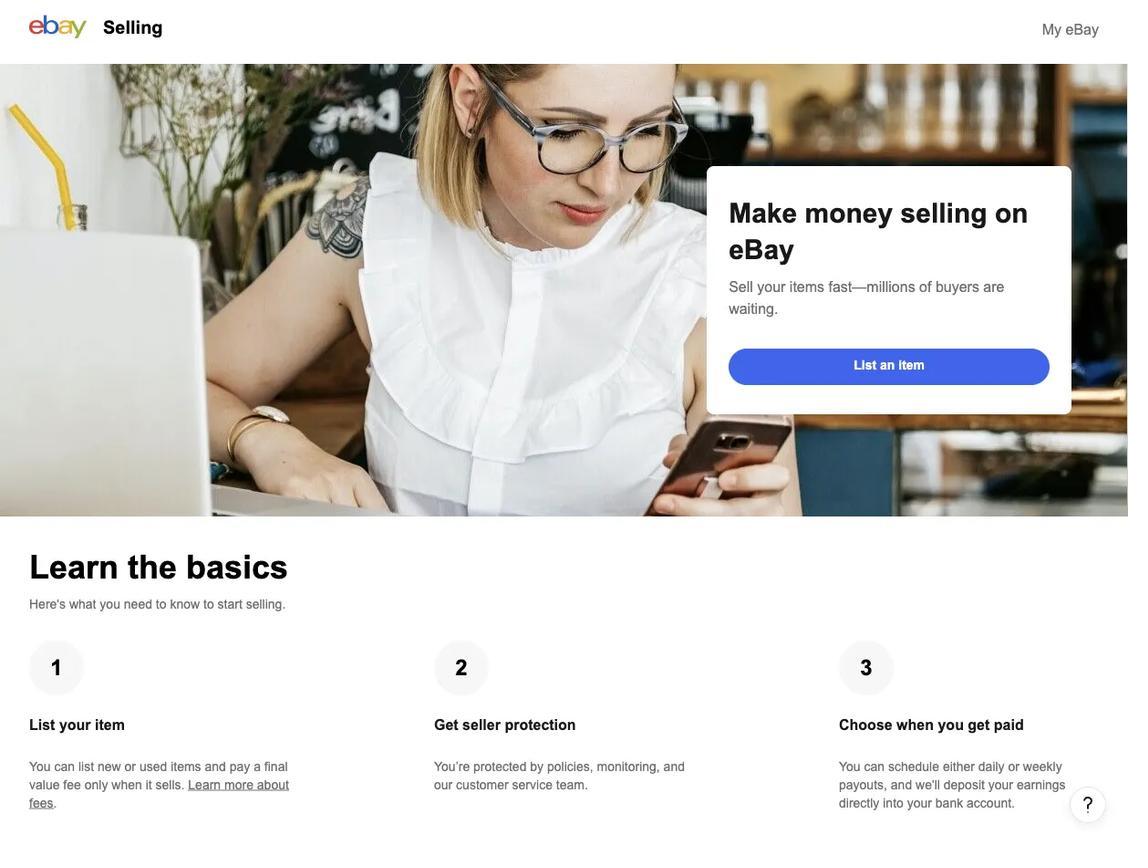 Task type: describe. For each thing, give the bounding box(es) containing it.
an
[[881, 358, 896, 372]]

help, opens dialogs image
[[1080, 796, 1098, 814]]

final
[[265, 759, 288, 773]]

monitoring,
[[597, 759, 660, 773]]

what
[[69, 597, 96, 611]]

either
[[944, 759, 976, 773]]

your up list
[[59, 716, 91, 733]]

it
[[146, 778, 152, 792]]

1 to from the left
[[156, 597, 167, 611]]

payouts,
[[840, 778, 888, 792]]

on
[[996, 198, 1029, 229]]

account.
[[967, 796, 1016, 810]]

the
[[128, 548, 177, 585]]

policies,
[[548, 759, 594, 773]]

.
[[53, 796, 57, 810]]

value
[[29, 778, 60, 792]]

our
[[434, 778, 453, 792]]

here's what you need to know to start selling.
[[29, 597, 286, 611]]

here's
[[29, 597, 66, 611]]

2 to from the left
[[204, 597, 214, 611]]

or inside you can list new or used items and pay a final value fee only when it sells.
[[125, 759, 136, 773]]

get
[[969, 716, 991, 733]]

protection
[[505, 716, 576, 733]]

can for 3
[[865, 759, 885, 773]]

you for 3
[[840, 759, 861, 773]]

bank
[[936, 796, 964, 810]]

you can schedule either daily or weekly payouts, and we'll deposit your earnings directly into your bank account.
[[840, 759, 1067, 810]]

your inside the sell your items fast—millions of buyers are waiting.
[[758, 278, 786, 295]]

list
[[78, 759, 94, 773]]

we'll
[[916, 778, 941, 792]]

pay
[[230, 759, 250, 773]]

list your item
[[29, 716, 125, 733]]

sells.
[[156, 778, 185, 792]]

you for get
[[939, 716, 965, 733]]

choose
[[840, 716, 893, 733]]

selling
[[103, 17, 163, 37]]

directly
[[840, 796, 880, 810]]

get seller protection
[[434, 716, 576, 733]]

my
[[1043, 21, 1062, 37]]

schedule
[[889, 759, 940, 773]]

about
[[257, 778, 289, 792]]

0 vertical spatial ebay
[[1066, 21, 1100, 37]]

earnings
[[1017, 778, 1067, 792]]

customer
[[456, 778, 509, 792]]

and inside 'you're protected by policies, monitoring, and our customer service team.'
[[664, 759, 685, 773]]

list an item
[[854, 358, 925, 372]]

you for need
[[100, 597, 120, 611]]

learn for more
[[188, 778, 221, 792]]

basics
[[186, 548, 288, 585]]

you for 1
[[29, 759, 51, 773]]



Task type: vqa. For each thing, say whether or not it's contained in the screenshot.
Now in the $14.99 Buy It Now 206 sold
no



Task type: locate. For each thing, give the bounding box(es) containing it.
are
[[984, 278, 1005, 295]]

1 horizontal spatial and
[[664, 759, 685, 773]]

or right daily
[[1009, 759, 1020, 773]]

fees
[[29, 796, 53, 810]]

by
[[531, 759, 544, 773]]

fee
[[63, 778, 81, 792]]

know
[[170, 597, 200, 611]]

need
[[124, 597, 152, 611]]

fast—millions
[[829, 278, 916, 295]]

my ebay
[[1043, 21, 1100, 37]]

or inside 'you can schedule either daily or weekly payouts, and we'll deposit your earnings directly into your bank account.'
[[1009, 759, 1020, 773]]

1 can from the left
[[54, 759, 75, 773]]

items left fast—millions
[[790, 278, 825, 295]]

ebay
[[1066, 21, 1100, 37], [729, 235, 795, 265]]

start
[[218, 597, 243, 611]]

and inside you can list new or used items and pay a final value fee only when it sells.
[[205, 759, 226, 773]]

items
[[790, 278, 825, 295], [171, 759, 201, 773]]

1 vertical spatial when
[[112, 778, 142, 792]]

0 vertical spatial you
[[100, 597, 120, 611]]

you inside 'you can schedule either daily or weekly payouts, and we'll deposit your earnings directly into your bank account.'
[[840, 759, 861, 773]]

0 horizontal spatial when
[[112, 778, 142, 792]]

learn inside learn more about fees
[[188, 778, 221, 792]]

0 horizontal spatial can
[[54, 759, 75, 773]]

ebay inside make money selling on ebay
[[729, 235, 795, 265]]

seller
[[463, 716, 501, 733]]

choose when you get paid
[[840, 716, 1025, 733]]

sell your items fast—millions of buyers are waiting.
[[729, 278, 1005, 317]]

more
[[225, 778, 254, 792]]

1
[[50, 656, 63, 680]]

you're
[[434, 759, 470, 773]]

2
[[456, 656, 468, 680]]

used
[[140, 759, 167, 773]]

new
[[98, 759, 121, 773]]

1 you from the left
[[29, 759, 51, 773]]

item
[[899, 358, 925, 372], [95, 716, 125, 733]]

daily
[[979, 759, 1005, 773]]

1 vertical spatial list
[[29, 716, 55, 733]]

list down 1
[[29, 716, 55, 733]]

selling
[[901, 198, 988, 229]]

money
[[805, 198, 894, 229]]

and inside 'you can schedule either daily or weekly payouts, and we'll deposit your earnings directly into your bank account.'
[[891, 778, 913, 792]]

2 can from the left
[[865, 759, 885, 773]]

when up schedule
[[897, 716, 935, 733]]

items inside the sell your items fast—millions of buyers are waiting.
[[790, 278, 825, 295]]

or right new
[[125, 759, 136, 773]]

or
[[125, 759, 136, 773], [1009, 759, 1020, 773]]

when
[[897, 716, 935, 733], [112, 778, 142, 792]]

you up payouts,
[[840, 759, 861, 773]]

items inside you can list new or used items and pay a final value fee only when it sells.
[[171, 759, 201, 773]]

can up fee
[[54, 759, 75, 773]]

0 horizontal spatial learn
[[29, 548, 119, 585]]

of
[[920, 278, 932, 295]]

waiting.
[[729, 300, 779, 317]]

you inside you can list new or used items and pay a final value fee only when it sells.
[[29, 759, 51, 773]]

1 horizontal spatial item
[[899, 358, 925, 372]]

0 horizontal spatial you
[[29, 759, 51, 773]]

paid
[[995, 716, 1025, 733]]

1 horizontal spatial you
[[939, 716, 965, 733]]

and
[[205, 759, 226, 773], [664, 759, 685, 773], [891, 778, 913, 792]]

list for list an item
[[854, 358, 877, 372]]

1 vertical spatial item
[[95, 716, 125, 733]]

team.
[[557, 778, 588, 792]]

you're protected by policies, monitoring, and our customer service team.
[[434, 759, 685, 792]]

learn the basics
[[29, 548, 288, 585]]

1 vertical spatial learn
[[188, 778, 221, 792]]

1 horizontal spatial items
[[790, 278, 825, 295]]

1 horizontal spatial or
[[1009, 759, 1020, 773]]

can inside 'you can schedule either daily or weekly payouts, and we'll deposit your earnings directly into your bank account.'
[[865, 759, 885, 773]]

learn
[[29, 548, 119, 585], [188, 778, 221, 792]]

0 horizontal spatial and
[[205, 759, 226, 773]]

to right need
[[156, 597, 167, 611]]

list left an
[[854, 358, 877, 372]]

1 horizontal spatial when
[[897, 716, 935, 733]]

0 vertical spatial when
[[897, 716, 935, 733]]

your
[[758, 278, 786, 295], [59, 716, 91, 733], [989, 778, 1014, 792], [908, 796, 933, 810]]

0 horizontal spatial ebay
[[729, 235, 795, 265]]

1 horizontal spatial can
[[865, 759, 885, 773]]

item for list your item
[[95, 716, 125, 733]]

selling.
[[246, 597, 286, 611]]

get
[[434, 716, 459, 733]]

0 horizontal spatial you
[[100, 597, 120, 611]]

1 horizontal spatial list
[[854, 358, 877, 372]]

3
[[861, 656, 873, 680]]

1 horizontal spatial to
[[204, 597, 214, 611]]

learn more about fees
[[29, 778, 289, 810]]

your down daily
[[989, 778, 1014, 792]]

into
[[884, 796, 904, 810]]

when left it
[[112, 778, 142, 792]]

1 vertical spatial ebay
[[729, 235, 795, 265]]

a
[[254, 759, 261, 773]]

list an item link
[[729, 349, 1051, 385]]

my ebay link
[[1043, 21, 1100, 37]]

0 vertical spatial list
[[854, 358, 877, 372]]

2 horizontal spatial and
[[891, 778, 913, 792]]

sell
[[729, 278, 754, 295]]

and left pay at the bottom left
[[205, 759, 226, 773]]

1 horizontal spatial ebay
[[1066, 21, 1100, 37]]

you
[[100, 597, 120, 611], [939, 716, 965, 733]]

you
[[29, 759, 51, 773], [840, 759, 861, 773]]

and right monitoring,
[[664, 759, 685, 773]]

weekly
[[1024, 759, 1063, 773]]

can up payouts,
[[865, 759, 885, 773]]

you can list new or used items and pay a final value fee only when it sells.
[[29, 759, 288, 792]]

2 you from the left
[[840, 759, 861, 773]]

your up waiting.
[[758, 278, 786, 295]]

ebay down make
[[729, 235, 795, 265]]

protected
[[474, 759, 527, 773]]

item up new
[[95, 716, 125, 733]]

learn for the
[[29, 548, 119, 585]]

can
[[54, 759, 75, 773], [865, 759, 885, 773]]

2 or from the left
[[1009, 759, 1020, 773]]

0 vertical spatial learn
[[29, 548, 119, 585]]

learn left 'more'
[[188, 778, 221, 792]]

0 horizontal spatial list
[[29, 716, 55, 733]]

1 vertical spatial you
[[939, 716, 965, 733]]

to
[[156, 597, 167, 611], [204, 597, 214, 611]]

0 horizontal spatial to
[[156, 597, 167, 611]]

ebay right my
[[1066, 21, 1100, 37]]

make money selling on ebay
[[729, 198, 1029, 265]]

learn up what
[[29, 548, 119, 585]]

0 horizontal spatial or
[[125, 759, 136, 773]]

1 vertical spatial items
[[171, 759, 201, 773]]

to left start
[[204, 597, 214, 611]]

0 vertical spatial items
[[790, 278, 825, 295]]

1 or from the left
[[125, 759, 136, 773]]

you left get
[[939, 716, 965, 733]]

list for list your item
[[29, 716, 55, 733]]

list
[[854, 358, 877, 372], [29, 716, 55, 733]]

your down we'll
[[908, 796, 933, 810]]

you right what
[[100, 597, 120, 611]]

service
[[513, 778, 553, 792]]

learn more about fees link
[[29, 778, 289, 810]]

0 horizontal spatial item
[[95, 716, 125, 733]]

and up into
[[891, 778, 913, 792]]

can for 1
[[54, 759, 75, 773]]

only
[[85, 778, 108, 792]]

1 horizontal spatial learn
[[188, 778, 221, 792]]

items up the 'sells.'
[[171, 759, 201, 773]]

can inside you can list new or used items and pay a final value fee only when it sells.
[[54, 759, 75, 773]]

0 vertical spatial item
[[899, 358, 925, 372]]

1 horizontal spatial you
[[840, 759, 861, 773]]

buyers
[[936, 278, 980, 295]]

item right an
[[899, 358, 925, 372]]

make
[[729, 198, 798, 229]]

when inside you can list new or used items and pay a final value fee only when it sells.
[[112, 778, 142, 792]]

you up the value
[[29, 759, 51, 773]]

deposit
[[944, 778, 986, 792]]

0 horizontal spatial items
[[171, 759, 201, 773]]

item for list an item
[[899, 358, 925, 372]]



